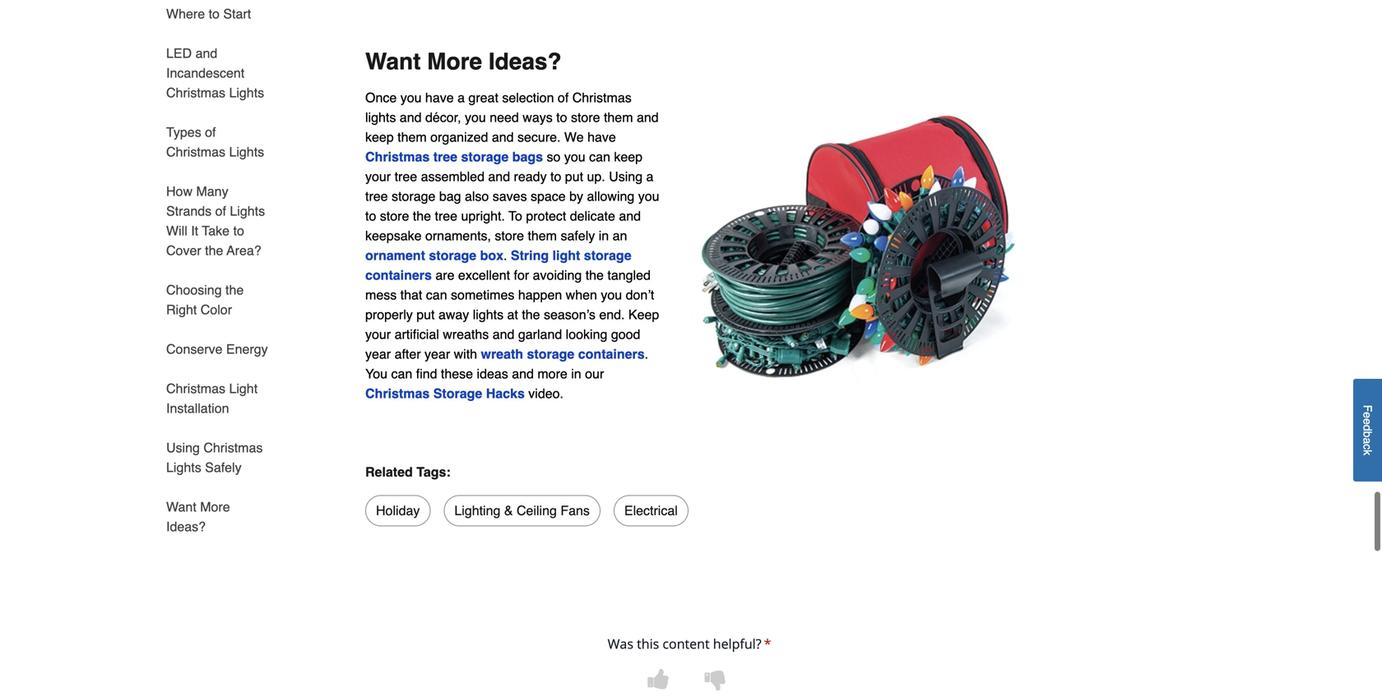 Task type: vqa. For each thing, say whether or not it's contained in the screenshot.
or
no



Task type: describe. For each thing, give the bounding box(es) containing it.
wreath storage containers link
[[481, 347, 645, 362]]

1 vertical spatial them
[[398, 129, 427, 145]]

ideas
[[477, 366, 508, 382]]

need
[[490, 110, 519, 125]]

f e e d b a c k button
[[1353, 379, 1382, 482]]

c
[[1361, 445, 1374, 450]]

conserve energy
[[166, 342, 268, 357]]

lighting
[[454, 504, 501, 519]]

we
[[564, 129, 584, 145]]

string light storage containers link
[[365, 248, 632, 283]]

will
[[166, 223, 187, 239]]

installation
[[166, 401, 229, 416]]

after
[[395, 347, 421, 362]]

that
[[400, 287, 422, 303]]

safely
[[205, 460, 242, 476]]

of inside the how many strands of lights will it take to cover the area?
[[215, 204, 226, 219]]

christmas inside using christmas lights safely
[[204, 441, 263, 456]]

by
[[569, 189, 583, 204]]

start
[[223, 6, 251, 21]]

0 vertical spatial want more ideas?
[[365, 48, 562, 75]]

wreath storage containers
[[481, 347, 645, 362]]

how
[[166, 184, 193, 199]]

ways
[[523, 110, 553, 125]]

once
[[365, 90, 397, 105]]

0 vertical spatial them
[[604, 110, 633, 125]]

lights inside using christmas lights safely
[[166, 460, 201, 476]]

put inside so you can keep your tree assembled and ready to put up. using a tree storage bag also saves space by allowing you to store the tree upright. to protect delicate and keepsake ornaments, store them safely in an ornament storage box .
[[565, 169, 583, 184]]

b
[[1361, 432, 1374, 438]]

lights inside are excellent for avoiding the tangled mess that can sometimes happen when you don't properly put away lights at the season's end. keep your artificial wreaths and garland looking good year after year with
[[473, 307, 504, 322]]

sometimes
[[451, 287, 515, 303]]

looking
[[566, 327, 608, 342]]

are excellent for avoiding the tangled mess that can sometimes happen when you don't properly put away lights at the season's end. keep your artificial wreaths and garland looking good year after year with
[[365, 268, 659, 362]]

&
[[504, 504, 513, 519]]

to inside the how many strands of lights will it take to cover the area?
[[233, 223, 244, 239]]

keep inside once you have a great selection of christmas lights and décor, you need ways to store them and keep them organized and secure. we have christmas tree storage bags
[[365, 129, 394, 145]]

bags
[[512, 149, 543, 164]]

your inside so you can keep your tree assembled and ready to put up. using a tree storage bag also saves space by allowing you to store the tree upright. to protect delicate and keepsake ornaments, store them safely in an ornament storage box .
[[365, 169, 391, 184]]

a inside so you can keep your tree assembled and ready to put up. using a tree storage bag also saves space by allowing you to store the tree upright. to protect delicate and keepsake ornaments, store them safely in an ornament storage box .
[[646, 169, 654, 184]]

wreath
[[481, 347, 523, 362]]

energy
[[226, 342, 268, 357]]

a inside once you have a great selection of christmas lights and décor, you need ways to store them and keep them organized and secure. we have christmas tree storage bags
[[458, 90, 465, 105]]

storage inside string light storage containers
[[584, 248, 632, 263]]

happen
[[518, 287, 562, 303]]

ceiling
[[517, 504, 557, 519]]

to up keepsake
[[365, 208, 376, 224]]

0 vertical spatial ideas?
[[489, 48, 562, 75]]

using christmas lights safely link
[[166, 429, 270, 488]]

to down so
[[550, 169, 561, 184]]

electrical link
[[614, 496, 688, 527]]

mess
[[365, 287, 397, 303]]

you right once
[[400, 90, 422, 105]]

garland
[[518, 327, 562, 342]]

up.
[[587, 169, 605, 184]]

light
[[229, 381, 258, 397]]

incandescent
[[166, 65, 245, 81]]

can inside are excellent for avoiding the tangled mess that can sometimes happen when you don't properly put away lights at the season's end. keep your artificial wreaths and garland looking good year after year with
[[426, 287, 447, 303]]

the right the at
[[522, 307, 540, 322]]

containers inside string light storage containers
[[365, 268, 432, 283]]

at
[[507, 307, 518, 322]]

lights inside once you have a great selection of christmas lights and décor, you need ways to store them and keep them organized and secure. we have christmas tree storage bags
[[365, 110, 396, 125]]

an
[[613, 228, 627, 243]]

put inside are excellent for avoiding the tangled mess that can sometimes happen when you don't properly put away lights at the season's end. keep your artificial wreaths and garland looking good year after year with
[[417, 307, 435, 322]]

christmas inside christmas light installation
[[166, 381, 225, 397]]

it
[[191, 223, 198, 239]]

tree down bag
[[435, 208, 457, 224]]

where to start
[[166, 6, 251, 21]]

in inside so you can keep your tree assembled and ready to put up. using a tree storage bag also saves space by allowing you to store the tree upright. to protect delicate and keepsake ornaments, store them safely in an ornament storage box .
[[599, 228, 609, 243]]

area?
[[227, 243, 261, 258]]

a inside button
[[1361, 438, 1374, 445]]

1 horizontal spatial want
[[365, 48, 421, 75]]

the inside choosing the right color
[[225, 283, 244, 298]]

lighting & ceiling fans link
[[444, 496, 601, 527]]

find
[[416, 366, 437, 382]]

1 horizontal spatial more
[[427, 48, 482, 75]]

led
[[166, 46, 192, 61]]

selection
[[502, 90, 554, 105]]

good
[[611, 327, 640, 342]]

2 e from the top
[[1361, 419, 1374, 425]]

k
[[1361, 450, 1374, 456]]

to left start
[[209, 6, 220, 21]]

excellent
[[458, 268, 510, 283]]

strands
[[166, 204, 212, 219]]

types of christmas lights
[[166, 125, 264, 160]]

d
[[1361, 425, 1374, 432]]

many
[[196, 184, 228, 199]]

fans
[[561, 504, 590, 519]]

away
[[438, 307, 469, 322]]

1 vertical spatial store
[[380, 208, 409, 224]]

also
[[465, 189, 489, 204]]

upright.
[[461, 208, 505, 224]]

holiday link
[[365, 496, 431, 527]]

décor,
[[425, 110, 461, 125]]

2 year from the left
[[425, 347, 450, 362]]

christmas storage hacks link
[[365, 386, 525, 401]]

storage down ornaments,
[[429, 248, 476, 263]]

keep
[[629, 307, 659, 322]]

christmas light installation link
[[166, 369, 270, 429]]

to
[[509, 208, 522, 224]]

christmas up we
[[572, 90, 632, 105]]

season's
[[544, 307, 596, 322]]

types of christmas lights link
[[166, 113, 270, 172]]

related tags:
[[365, 465, 451, 480]]

tags:
[[417, 465, 451, 480]]

christmas tree storage bags link
[[365, 149, 543, 164]]

how many strands of lights will it take to cover the area? link
[[166, 172, 270, 271]]

christmas inside led and incandescent christmas lights
[[166, 85, 225, 100]]

you right allowing
[[638, 189, 659, 204]]

hacks
[[486, 386, 525, 401]]



Task type: locate. For each thing, give the bounding box(es) containing it.
the inside so you can keep your tree assembled and ready to put up. using a tree storage bag also saves space by allowing you to store the tree upright. to protect delicate and keepsake ornaments, store them safely in an ornament storage box .
[[413, 208, 431, 224]]

.
[[504, 248, 507, 263], [645, 347, 648, 362]]

0 vertical spatial keep
[[365, 129, 394, 145]]

0 vertical spatial a
[[458, 90, 465, 105]]

store up keepsake
[[380, 208, 409, 224]]

a left great
[[458, 90, 465, 105]]

where to start link
[[166, 0, 251, 34]]

you down great
[[465, 110, 486, 125]]

1 horizontal spatial lights
[[473, 307, 504, 322]]

protect
[[526, 208, 566, 224]]

ideas? inside want more ideas?
[[166, 520, 206, 535]]

right
[[166, 302, 197, 318]]

more inside want more ideas?
[[200, 500, 230, 515]]

1 vertical spatial in
[[571, 366, 581, 382]]

0 vertical spatial put
[[565, 169, 583, 184]]

them down "protect"
[[528, 228, 557, 243]]

2 vertical spatial can
[[391, 366, 412, 382]]

tree inside once you have a great selection of christmas lights and décor, you need ways to store them and keep them organized and secure. we have christmas tree storage bags
[[433, 149, 457, 164]]

. you can find these ideas and more in our christmas storage hacks video.
[[365, 347, 648, 401]]

1 horizontal spatial can
[[426, 287, 447, 303]]

a up k
[[1361, 438, 1374, 445]]

0 horizontal spatial want
[[166, 500, 196, 515]]

more
[[427, 48, 482, 75], [200, 500, 230, 515]]

your
[[365, 169, 391, 184], [365, 327, 391, 342]]

christmas up safely
[[204, 441, 263, 456]]

can for keep
[[589, 149, 610, 164]]

f
[[1361, 406, 1374, 413]]

storage
[[461, 149, 509, 164], [392, 189, 436, 204], [429, 248, 476, 263], [584, 248, 632, 263], [527, 347, 575, 362]]

christmas inside . you can find these ideas and more in our christmas storage hacks video.
[[365, 386, 430, 401]]

you down we
[[564, 149, 586, 164]]

0 horizontal spatial ideas?
[[166, 520, 206, 535]]

containers down good
[[578, 347, 645, 362]]

1 horizontal spatial containers
[[578, 347, 645, 362]]

0 horizontal spatial want more ideas?
[[166, 500, 230, 535]]

1 vertical spatial want more ideas?
[[166, 500, 230, 535]]

1 vertical spatial lights
[[473, 307, 504, 322]]

0 horizontal spatial them
[[398, 129, 427, 145]]

your down properly
[[365, 327, 391, 342]]

want more ideas?
[[365, 48, 562, 75], [166, 500, 230, 535]]

of right selection
[[558, 90, 569, 105]]

wreaths
[[443, 327, 489, 342]]

of inside types of christmas lights
[[205, 125, 216, 140]]

cover
[[166, 243, 201, 258]]

tree up "assembled"
[[433, 149, 457, 164]]

christmas
[[166, 85, 225, 100], [572, 90, 632, 105], [166, 144, 225, 160], [365, 149, 430, 164], [166, 381, 225, 397], [365, 386, 430, 401], [204, 441, 263, 456]]

conserve
[[166, 342, 223, 357]]

end.
[[599, 307, 625, 322]]

storage down organized
[[461, 149, 509, 164]]

1 vertical spatial can
[[426, 287, 447, 303]]

store inside once you have a great selection of christmas lights and décor, you need ways to store them and keep them organized and secure. we have christmas tree storage bags
[[571, 110, 600, 125]]

. inside so you can keep your tree assembled and ready to put up. using a tree storage bag also saves space by allowing you to store the tree upright. to protect delicate and keepsake ornaments, store them safely in an ornament storage box .
[[504, 248, 507, 263]]

have up décor,
[[425, 90, 454, 105]]

christmas inside types of christmas lights
[[166, 144, 225, 160]]

lights down sometimes at left top
[[473, 307, 504, 322]]

1 horizontal spatial store
[[495, 228, 524, 243]]

of right types
[[205, 125, 216, 140]]

1 vertical spatial .
[[645, 347, 648, 362]]

choosing the right color link
[[166, 271, 270, 330]]

0 vertical spatial can
[[589, 149, 610, 164]]

led and incandescent christmas lights link
[[166, 34, 270, 113]]

christmas down you
[[365, 386, 430, 401]]

light
[[553, 248, 580, 263]]

0 vertical spatial have
[[425, 90, 454, 105]]

1 year from the left
[[365, 347, 391, 362]]

lighting & ceiling fans
[[454, 504, 590, 519]]

0 vertical spatial store
[[571, 110, 600, 125]]

store
[[571, 110, 600, 125], [380, 208, 409, 224], [495, 228, 524, 243]]

0 horizontal spatial lights
[[365, 110, 396, 125]]

2 horizontal spatial them
[[604, 110, 633, 125]]

year up find
[[425, 347, 450, 362]]

electrical
[[624, 504, 678, 519]]

our
[[585, 366, 604, 382]]

artificial
[[395, 327, 439, 342]]

1 horizontal spatial in
[[599, 228, 609, 243]]

store down to
[[495, 228, 524, 243]]

so you can keep your tree assembled and ready to put up. using a tree storage bag also saves space by allowing you to store the tree upright. to protect delicate and keepsake ornaments, store them safely in an ornament storage box .
[[365, 149, 659, 263]]

keep
[[365, 129, 394, 145], [614, 149, 643, 164]]

2 horizontal spatial store
[[571, 110, 600, 125]]

and inside are excellent for avoiding the tangled mess that can sometimes happen when you don't properly put away lights at the season's end. keep your artificial wreaths and garland looking good year after year with
[[493, 327, 515, 342]]

led and incandescent christmas lights
[[166, 46, 264, 100]]

1 vertical spatial more
[[200, 500, 230, 515]]

2 horizontal spatial can
[[589, 149, 610, 164]]

saves
[[493, 189, 527, 204]]

lights up how many strands of lights will it take to cover the area? link
[[229, 144, 264, 160]]

can inside so you can keep your tree assembled and ready to put up. using a tree storage bag also saves space by allowing you to store the tree upright. to protect delicate and keepsake ornaments, store them safely in an ornament storage box .
[[589, 149, 610, 164]]

containers down ornament
[[365, 268, 432, 283]]

1 horizontal spatial them
[[528, 228, 557, 243]]

the up keepsake
[[413, 208, 431, 224]]

ideas? down safely
[[166, 520, 206, 535]]

allowing
[[587, 189, 635, 204]]

. down keep
[[645, 347, 648, 362]]

can for find
[[391, 366, 412, 382]]

1 vertical spatial keep
[[614, 149, 643, 164]]

lights
[[229, 85, 264, 100], [229, 144, 264, 160], [230, 204, 265, 219], [166, 460, 201, 476]]

and inside . you can find these ideas and more in our christmas storage hacks video.
[[512, 366, 534, 382]]

0 vertical spatial .
[[504, 248, 507, 263]]

1 vertical spatial of
[[205, 125, 216, 140]]

storage down the an
[[584, 248, 632, 263]]

0 vertical spatial in
[[599, 228, 609, 243]]

to up area? at the left of the page
[[233, 223, 244, 239]]

0 vertical spatial your
[[365, 169, 391, 184]]

. inside . you can find these ideas and more in our christmas storage hacks video.
[[645, 347, 648, 362]]

keep inside so you can keep your tree assembled and ready to put up. using a tree storage bag also saves space by allowing you to store the tree upright. to protect delicate and keepsake ornaments, store them safely in an ornament storage box .
[[614, 149, 643, 164]]

and inside led and incandescent christmas lights
[[195, 46, 217, 61]]

lights down incandescent
[[229, 85, 264, 100]]

christmas light installation
[[166, 381, 258, 416]]

space
[[531, 189, 566, 204]]

have right we
[[588, 129, 616, 145]]

a three-reel christmas string light storage container with a red bag. image
[[691, 88, 1017, 414]]

2 vertical spatial store
[[495, 228, 524, 243]]

a
[[458, 90, 465, 105], [646, 169, 654, 184], [1361, 438, 1374, 445]]

tree up keepsake
[[365, 189, 388, 204]]

storage left bag
[[392, 189, 436, 204]]

your inside are excellent for avoiding the tangled mess that can sometimes happen when you don't properly put away lights at the season's end. keep your artificial wreaths and garland looking good year after year with
[[365, 327, 391, 342]]

2 vertical spatial of
[[215, 204, 226, 219]]

1 horizontal spatial ideas?
[[489, 48, 562, 75]]

them down décor,
[[398, 129, 427, 145]]

in left the an
[[599, 228, 609, 243]]

lights up area? at the left of the page
[[230, 204, 265, 219]]

1 vertical spatial a
[[646, 169, 654, 184]]

tangled
[[607, 268, 651, 283]]

the up color
[[225, 283, 244, 298]]

e up b
[[1361, 419, 1374, 425]]

types
[[166, 125, 201, 140]]

tree left "assembled"
[[395, 169, 417, 184]]

0 vertical spatial lights
[[365, 110, 396, 125]]

ornament storage box link
[[365, 248, 504, 263]]

0 horizontal spatial put
[[417, 307, 435, 322]]

when
[[566, 287, 597, 303]]

more up great
[[427, 48, 482, 75]]

1 vertical spatial want
[[166, 500, 196, 515]]

you up end. on the top
[[601, 287, 622, 303]]

store up we
[[571, 110, 600, 125]]

lights
[[365, 110, 396, 125], [473, 307, 504, 322]]

christmas up 'installation'
[[166, 381, 225, 397]]

using up allowing
[[609, 169, 643, 184]]

string
[[511, 248, 549, 263]]

want more ideas? down safely
[[166, 500, 230, 535]]

2 vertical spatial a
[[1361, 438, 1374, 445]]

. left string
[[504, 248, 507, 263]]

1 horizontal spatial year
[[425, 347, 450, 362]]

1 e from the top
[[1361, 413, 1374, 419]]

0 horizontal spatial more
[[200, 500, 230, 515]]

1 horizontal spatial .
[[645, 347, 648, 362]]

want down using christmas lights safely
[[166, 500, 196, 515]]

for
[[514, 268, 529, 283]]

related
[[365, 465, 413, 480]]

using down 'installation'
[[166, 441, 200, 456]]

choosing the right color
[[166, 283, 244, 318]]

safely
[[561, 228, 595, 243]]

e
[[1361, 413, 1374, 419], [1361, 419, 1374, 425]]

choosing
[[166, 283, 222, 298]]

ornaments,
[[425, 228, 491, 243]]

a right up.
[[646, 169, 654, 184]]

lights down once
[[365, 110, 396, 125]]

1 horizontal spatial a
[[646, 169, 654, 184]]

0 vertical spatial of
[[558, 90, 569, 105]]

0 horizontal spatial .
[[504, 248, 507, 263]]

1 horizontal spatial put
[[565, 169, 583, 184]]

video.
[[528, 386, 564, 401]]

of inside once you have a great selection of christmas lights and décor, you need ways to store them and keep them organized and secure. we have christmas tree storage bags
[[558, 90, 569, 105]]

storage inside once you have a great selection of christmas lights and décor, you need ways to store them and keep them organized and secure. we have christmas tree storage bags
[[461, 149, 509, 164]]

more
[[538, 366, 568, 382]]

0 vertical spatial containers
[[365, 268, 432, 283]]

ideas? up selection
[[489, 48, 562, 75]]

1 vertical spatial using
[[166, 441, 200, 456]]

0 horizontal spatial using
[[166, 441, 200, 456]]

using inside so you can keep your tree assembled and ready to put up. using a tree storage bag also saves space by allowing you to store the tree upright. to protect delicate and keepsake ornaments, store them safely in an ornament storage box .
[[609, 169, 643, 184]]

0 horizontal spatial can
[[391, 366, 412, 382]]

of
[[558, 90, 569, 105], [205, 125, 216, 140], [215, 204, 226, 219]]

2 vertical spatial them
[[528, 228, 557, 243]]

put up by
[[565, 169, 583, 184]]

want
[[365, 48, 421, 75], [166, 500, 196, 515]]

0 horizontal spatial year
[[365, 347, 391, 362]]

christmas up "assembled"
[[365, 149, 430, 164]]

secure.
[[518, 129, 561, 145]]

you inside are excellent for avoiding the tangled mess that can sometimes happen when you don't properly put away lights at the season's end. keep your artificial wreaths and garland looking good year after year with
[[601, 287, 622, 303]]

lights inside the how many strands of lights will it take to cover the area?
[[230, 204, 265, 219]]

using christmas lights safely
[[166, 441, 263, 476]]

the down the take
[[205, 243, 223, 258]]

1 horizontal spatial have
[[588, 129, 616, 145]]

delicate
[[570, 208, 615, 224]]

0 vertical spatial want
[[365, 48, 421, 75]]

of up the take
[[215, 204, 226, 219]]

1 horizontal spatial keep
[[614, 149, 643, 164]]

can down are
[[426, 287, 447, 303]]

1 vertical spatial containers
[[578, 347, 645, 362]]

organized
[[430, 129, 488, 145]]

1 vertical spatial your
[[365, 327, 391, 342]]

the
[[413, 208, 431, 224], [205, 243, 223, 258], [586, 268, 604, 283], [225, 283, 244, 298], [522, 307, 540, 322]]

keep up allowing
[[614, 149, 643, 164]]

0 horizontal spatial have
[[425, 90, 454, 105]]

holiday
[[376, 504, 420, 519]]

to inside once you have a great selection of christmas lights and décor, you need ways to store them and keep them organized and secure. we have christmas tree storage bags
[[556, 110, 567, 125]]

0 horizontal spatial store
[[380, 208, 409, 224]]

assembled
[[421, 169, 485, 184]]

in inside . you can find these ideas and more in our christmas storage hacks video.
[[571, 366, 581, 382]]

0 vertical spatial using
[[609, 169, 643, 184]]

christmas down types
[[166, 144, 225, 160]]

box
[[480, 248, 504, 263]]

2 horizontal spatial a
[[1361, 438, 1374, 445]]

0 horizontal spatial keep
[[365, 129, 394, 145]]

color
[[201, 302, 232, 318]]

1 vertical spatial ideas?
[[166, 520, 206, 535]]

them up up.
[[604, 110, 633, 125]]

1 your from the top
[[365, 169, 391, 184]]

e up d at bottom right
[[1361, 413, 1374, 419]]

can up up.
[[589, 149, 610, 164]]

can inside . you can find these ideas and more in our christmas storage hacks video.
[[391, 366, 412, 382]]

1 horizontal spatial using
[[609, 169, 643, 184]]

want more ideas? link
[[166, 488, 270, 537]]

keep down once
[[365, 129, 394, 145]]

1 horizontal spatial want more ideas?
[[365, 48, 562, 75]]

want inside want more ideas?
[[166, 500, 196, 515]]

the up when
[[586, 268, 604, 283]]

properly
[[365, 307, 413, 322]]

0 horizontal spatial a
[[458, 90, 465, 105]]

lights inside types of christmas lights
[[229, 144, 264, 160]]

want more ideas? up great
[[365, 48, 562, 75]]

0 horizontal spatial in
[[571, 366, 581, 382]]

once you have a great selection of christmas lights and décor, you need ways to store them and keep them organized and secure. we have christmas tree storage bags
[[365, 90, 659, 164]]

them inside so you can keep your tree assembled and ready to put up. using a tree storage bag also saves space by allowing you to store the tree upright. to protect delicate and keepsake ornaments, store them safely in an ornament storage box .
[[528, 228, 557, 243]]

0 horizontal spatial containers
[[365, 268, 432, 283]]

the inside the how many strands of lights will it take to cover the area?
[[205, 243, 223, 258]]

tree
[[433, 149, 457, 164], [395, 169, 417, 184], [365, 189, 388, 204], [435, 208, 457, 224]]

are
[[436, 268, 455, 283]]

lights left safely
[[166, 460, 201, 476]]

using inside using christmas lights safely
[[166, 441, 200, 456]]

in left our
[[571, 366, 581, 382]]

string light storage containers
[[365, 248, 632, 283]]

1 vertical spatial put
[[417, 307, 435, 322]]

put up artificial
[[417, 307, 435, 322]]

2 your from the top
[[365, 327, 391, 342]]

1 vertical spatial have
[[588, 129, 616, 145]]

christmas down incandescent
[[166, 85, 225, 100]]

0 vertical spatial more
[[427, 48, 482, 75]]

don't
[[626, 287, 654, 303]]

your up keepsake
[[365, 169, 391, 184]]

can down the after
[[391, 366, 412, 382]]

to up we
[[556, 110, 567, 125]]

year up you
[[365, 347, 391, 362]]

more down safely
[[200, 500, 230, 515]]

how many strands of lights will it take to cover the area?
[[166, 184, 265, 258]]

want up once
[[365, 48, 421, 75]]

storage up the more
[[527, 347, 575, 362]]

lights inside led and incandescent christmas lights
[[229, 85, 264, 100]]



